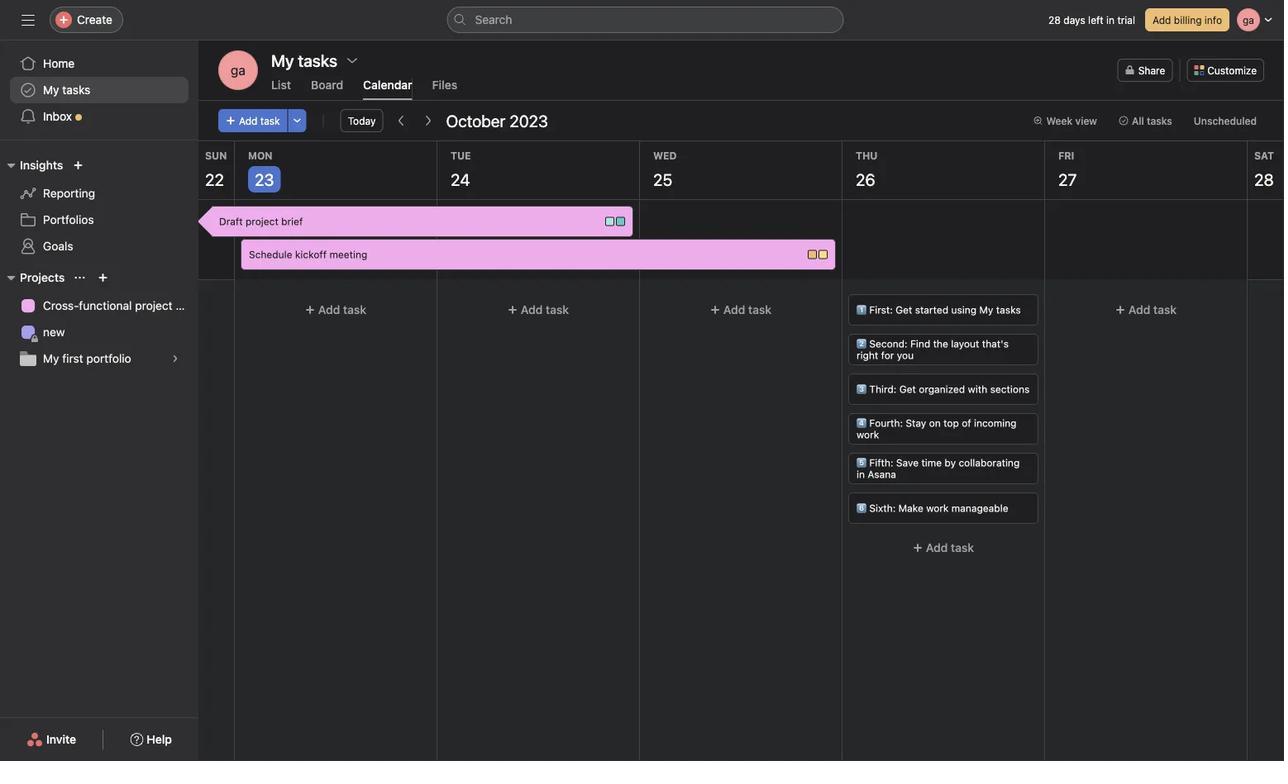 Task type: vqa. For each thing, say whether or not it's contained in the screenshot.
Share button
yes



Task type: locate. For each thing, give the bounding box(es) containing it.
show options image
[[346, 54, 359, 67]]

inbox
[[43, 110, 72, 123]]

1 vertical spatial get
[[900, 384, 916, 395]]

sat 28
[[1255, 150, 1275, 189]]

previous week image
[[395, 114, 408, 127]]

0 vertical spatial project
[[246, 216, 279, 227]]

2 horizontal spatial tasks
[[1147, 115, 1173, 127]]

0 horizontal spatial in
[[857, 469, 865, 481]]

week view button
[[1026, 109, 1105, 132]]

mon
[[248, 150, 273, 161]]

1 horizontal spatial project
[[246, 216, 279, 227]]

week
[[1047, 115, 1073, 127]]

add task button
[[218, 109, 288, 132], [242, 295, 430, 325], [444, 295, 633, 325], [647, 295, 835, 325], [1052, 295, 1241, 325], [850, 534, 1038, 563]]

28 down sat
[[1255, 170, 1274, 189]]

sun 22
[[205, 150, 227, 189]]

2 vertical spatial my
[[43, 352, 59, 366]]

find
[[911, 338, 931, 350]]

1️⃣ first: get started using my tasks
[[857, 304, 1021, 316]]

show options, current sort, top image
[[75, 273, 85, 283]]

of
[[962, 418, 972, 429]]

my up inbox
[[43, 83, 59, 97]]

tasks inside dropdown button
[[1147, 115, 1173, 127]]

1 horizontal spatial 28
[[1255, 170, 1274, 189]]

make
[[899, 503, 924, 515]]

in left asana
[[857, 469, 865, 481]]

all tasks button
[[1112, 109, 1180, 132]]

ga button
[[218, 50, 258, 90]]

my left first
[[43, 352, 59, 366]]

list
[[271, 78, 291, 92]]

october
[[446, 111, 506, 130]]

project left plan
[[135, 299, 173, 313]]

global element
[[0, 41, 199, 140]]

wed 25
[[654, 150, 677, 189]]

home link
[[10, 50, 189, 77]]

organized
[[919, 384, 966, 395]]

tasks up that's
[[997, 304, 1021, 316]]

list link
[[271, 78, 291, 100]]

5️⃣ fifth: save time by collaborating in asana
[[857, 457, 1020, 481]]

my tasks
[[271, 50, 338, 70]]

work up "5️⃣"
[[857, 429, 880, 441]]

schedule
[[249, 249, 292, 261]]

project
[[246, 216, 279, 227], [135, 299, 173, 313]]

28 days left in trial
[[1049, 14, 1136, 26]]

insights element
[[0, 151, 199, 263]]

insights button
[[0, 156, 63, 175]]

brief
[[281, 216, 303, 227]]

on
[[930, 418, 941, 429]]

my tasks link
[[10, 77, 189, 103]]

work right make
[[927, 503, 949, 515]]

get
[[896, 304, 913, 316], [900, 384, 916, 395]]

tasks
[[62, 83, 90, 97], [1147, 115, 1173, 127], [997, 304, 1021, 316]]

0 vertical spatial tasks
[[62, 83, 90, 97]]

get right third:
[[900, 384, 916, 395]]

create button
[[50, 7, 123, 33]]

22
[[205, 170, 224, 189]]

save
[[897, 457, 919, 469]]

in
[[1107, 14, 1115, 26], [857, 469, 865, 481]]

0 vertical spatial in
[[1107, 14, 1115, 26]]

portfolios link
[[10, 207, 189, 233]]

1 horizontal spatial tasks
[[997, 304, 1021, 316]]

1 vertical spatial project
[[135, 299, 173, 313]]

tasks down home
[[62, 83, 90, 97]]

tasks right all
[[1147, 115, 1173, 127]]

tasks for my tasks
[[62, 83, 90, 97]]

get for started
[[896, 304, 913, 316]]

tue
[[451, 150, 471, 161]]

add
[[1153, 14, 1172, 26], [239, 115, 258, 127], [318, 303, 340, 317], [521, 303, 543, 317], [724, 303, 746, 317], [1129, 303, 1151, 317], [926, 541, 948, 555]]

1 horizontal spatial work
[[927, 503, 949, 515]]

1 vertical spatial in
[[857, 469, 865, 481]]

1 horizontal spatial in
[[1107, 14, 1115, 26]]

stay
[[906, 418, 927, 429]]

get right first:
[[896, 304, 913, 316]]

left
[[1089, 14, 1104, 26]]

work
[[857, 429, 880, 441], [927, 503, 949, 515]]

project left brief
[[246, 216, 279, 227]]

info
[[1205, 14, 1223, 26]]

invite
[[46, 733, 76, 747]]

add task
[[239, 115, 280, 127], [318, 303, 367, 317], [521, 303, 569, 317], [724, 303, 772, 317], [1129, 303, 1177, 317], [926, 541, 975, 555]]

28
[[1049, 14, 1061, 26], [1255, 170, 1274, 189]]

1 vertical spatial 28
[[1255, 170, 1274, 189]]

28 left days
[[1049, 14, 1061, 26]]

insights
[[20, 158, 63, 172]]

search list box
[[447, 7, 844, 33]]

tue 24
[[451, 150, 471, 189]]

my for my first portfolio
[[43, 352, 59, 366]]

manageable
[[952, 503, 1009, 515]]

0 vertical spatial get
[[896, 304, 913, 316]]

0 horizontal spatial tasks
[[62, 83, 90, 97]]

0 horizontal spatial work
[[857, 429, 880, 441]]

my right using
[[980, 304, 994, 316]]

ga
[[231, 62, 246, 78]]

2️⃣ second: find the layout that's right for you
[[857, 338, 1009, 361]]

2️⃣
[[857, 338, 867, 350]]

0 vertical spatial 28
[[1049, 14, 1061, 26]]

fourth:
[[870, 418, 903, 429]]

time
[[922, 457, 942, 469]]

third:
[[870, 384, 897, 395]]

unscheduled button
[[1187, 109, 1265, 132]]

26
[[856, 170, 876, 189]]

task
[[260, 115, 280, 127], [343, 303, 367, 317], [546, 303, 569, 317], [749, 303, 772, 317], [1154, 303, 1177, 317], [951, 541, 975, 555]]

asana
[[868, 469, 897, 481]]

1 vertical spatial tasks
[[1147, 115, 1173, 127]]

tasks inside global element
[[62, 83, 90, 97]]

23
[[255, 170, 274, 189]]

my inside global element
[[43, 83, 59, 97]]

fri 27
[[1059, 150, 1077, 189]]

1 vertical spatial work
[[927, 503, 949, 515]]

3️⃣ third: get organized with sections
[[857, 384, 1030, 395]]

days
[[1064, 14, 1086, 26]]

0 vertical spatial my
[[43, 83, 59, 97]]

0 vertical spatial work
[[857, 429, 880, 441]]

share button
[[1118, 59, 1173, 82]]

unscheduled
[[1194, 115, 1257, 127]]

help button
[[119, 725, 183, 755]]

my inside the projects element
[[43, 352, 59, 366]]

sections
[[991, 384, 1030, 395]]

draft project brief
[[219, 216, 303, 227]]

2 vertical spatial tasks
[[997, 304, 1021, 316]]

search button
[[447, 7, 844, 33]]

thu
[[856, 150, 878, 161]]

goals
[[43, 239, 73, 253]]

collaborating
[[959, 457, 1020, 469]]

0 horizontal spatial 28
[[1049, 14, 1061, 26]]

in right left
[[1107, 14, 1115, 26]]

files link
[[432, 78, 458, 100]]



Task type: describe. For each thing, give the bounding box(es) containing it.
billing
[[1174, 14, 1202, 26]]

4️⃣
[[857, 418, 867, 429]]

meeting
[[330, 249, 368, 261]]

new link
[[10, 319, 189, 346]]

trial
[[1118, 14, 1136, 26]]

my for my tasks
[[43, 83, 59, 97]]

projects button
[[0, 268, 65, 288]]

sat
[[1255, 150, 1275, 161]]

goals link
[[10, 233, 189, 260]]

customize
[[1208, 65, 1257, 76]]

my first portfolio link
[[10, 346, 189, 372]]

reporting link
[[10, 180, 189, 207]]

for
[[882, 350, 895, 361]]

1 vertical spatial my
[[980, 304, 994, 316]]

hide sidebar image
[[22, 13, 35, 26]]

files
[[432, 78, 458, 92]]

cross-
[[43, 299, 79, 313]]

portfolios
[[43, 213, 94, 227]]

25
[[654, 170, 673, 189]]

27
[[1059, 170, 1077, 189]]

more actions image
[[293, 116, 302, 126]]

new
[[43, 326, 65, 339]]

october 2023
[[446, 111, 548, 130]]

week view
[[1047, 115, 1098, 127]]

you
[[897, 350, 914, 361]]

schedule kickoff meeting
[[249, 249, 368, 261]]

inbox link
[[10, 103, 189, 130]]

my tasks
[[43, 83, 90, 97]]

board link
[[311, 78, 343, 100]]

incoming
[[974, 418, 1017, 429]]

that's
[[983, 338, 1009, 350]]

create
[[77, 13, 112, 26]]

view
[[1076, 115, 1098, 127]]

in inside 5️⃣ fifth: save time by collaborating in asana
[[857, 469, 865, 481]]

next week image
[[421, 114, 435, 127]]

new image
[[73, 160, 83, 170]]

board
[[311, 78, 343, 92]]

share
[[1139, 65, 1166, 76]]

tasks for all tasks
[[1147, 115, 1173, 127]]

sixth:
[[870, 503, 896, 515]]

home
[[43, 57, 75, 70]]

fifth:
[[870, 457, 894, 469]]

help
[[147, 733, 172, 747]]

get for organized
[[900, 384, 916, 395]]

with
[[968, 384, 988, 395]]

draft
[[219, 216, 243, 227]]

second:
[[870, 338, 908, 350]]

projects element
[[0, 263, 199, 376]]

all
[[1132, 115, 1145, 127]]

see details, my first portfolio image
[[170, 354, 180, 364]]

6️⃣ sixth: make work manageable
[[857, 503, 1009, 515]]

5️⃣
[[857, 457, 867, 469]]

add inside button
[[1153, 14, 1172, 26]]

top
[[944, 418, 959, 429]]

thu 26
[[856, 150, 878, 189]]

calendar link
[[363, 78, 413, 100]]

the
[[934, 338, 949, 350]]

today
[[348, 115, 376, 127]]

1️⃣
[[857, 304, 867, 316]]

all tasks
[[1132, 115, 1173, 127]]

layout
[[951, 338, 980, 350]]

reporting
[[43, 187, 95, 200]]

6️⃣
[[857, 503, 867, 515]]

add billing info
[[1153, 14, 1223, 26]]

0 horizontal spatial project
[[135, 299, 173, 313]]

2023
[[510, 111, 548, 130]]

add billing info button
[[1146, 8, 1230, 31]]

3️⃣
[[857, 384, 867, 395]]

cross-functional project plan
[[43, 299, 198, 313]]

kickoff
[[295, 249, 327, 261]]

28 inside sat 28
[[1255, 170, 1274, 189]]

calendar
[[363, 78, 413, 92]]

customize button
[[1187, 59, 1265, 82]]

today button
[[341, 109, 383, 132]]

using
[[952, 304, 977, 316]]

new project or portfolio image
[[98, 273, 108, 283]]

work inside 4️⃣ fourth: stay on top of incoming work
[[857, 429, 880, 441]]

right
[[857, 350, 879, 361]]

sun
[[205, 150, 227, 161]]

fri
[[1059, 150, 1075, 161]]

plan
[[176, 299, 198, 313]]



